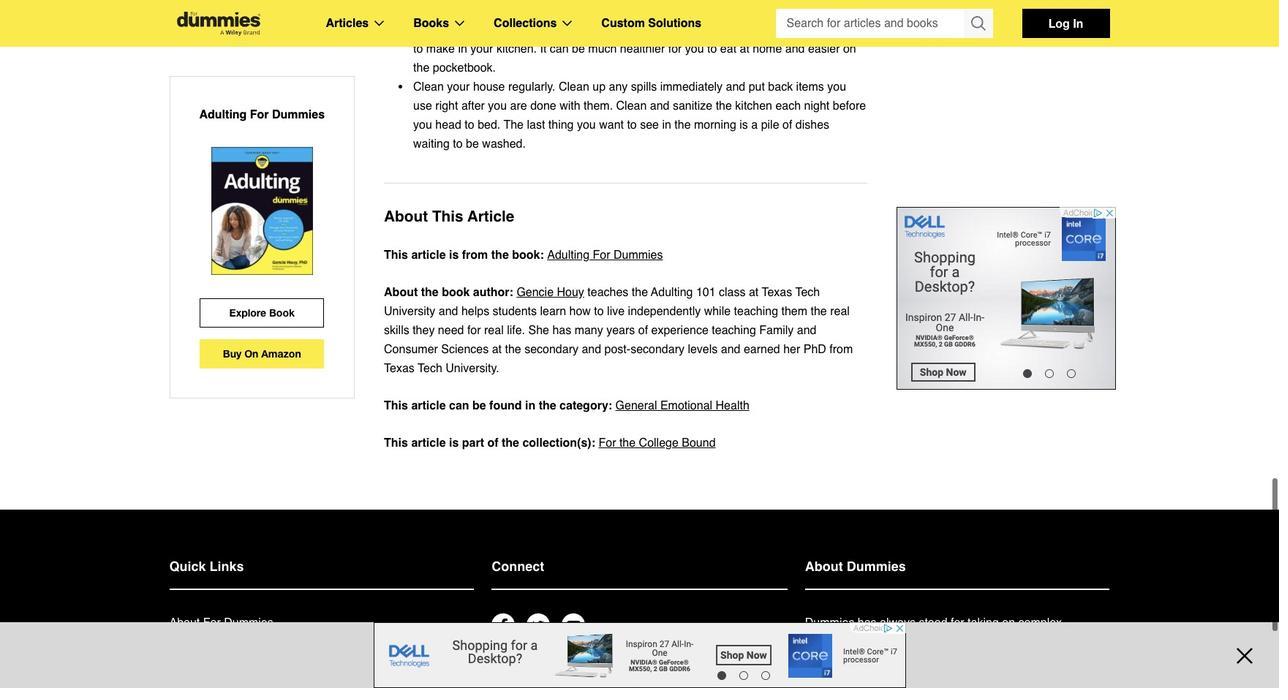Task type: describe. For each thing, give the bounding box(es) containing it.
found
[[490, 400, 522, 413]]

adulting for dummies link
[[548, 246, 663, 265]]

thing
[[549, 119, 574, 132]]

the up much at the top of page
[[583, 23, 600, 37]]

be inside the dummies has always stood for taking on complex concepts and making them easy to understand. dummies helps everyone be more knowledgeable and confident in applying what they know. whether it's to pass that big te
[[888, 655, 901, 668]]

on inside "make a household meal plan for the week. buy groceries for the week and plan meals to make in your kitchen. it can be much healthier for you to eat at home and easier on the pocketbook. clean your house regularly. clean up any spills immediately and put back items you use right after you are done with them. clean and sanitize the kitchen each night before you head to bed. the last thing you want to see in the morning is a pile of dishes waiting to be washed."
[[844, 42, 857, 56]]

connect
[[492, 559, 545, 574]]

houy
[[557, 286, 585, 299]]

week.
[[603, 23, 633, 37]]

article for from
[[412, 249, 446, 262]]

quick
[[169, 559, 206, 574]]

and up everyone
[[856, 636, 875, 649]]

regularly.
[[509, 80, 556, 94]]

to left eat
[[708, 42, 717, 56]]

this article can be found in the category: general emotional health
[[384, 400, 750, 413]]

meal
[[512, 23, 538, 37]]

what
[[852, 674, 877, 687]]

at inside "make a household meal plan for the week. buy groceries for the week and plan meals to make in your kitchen. it can be much healthier for you to eat at home and easier on the pocketbook. clean your house regularly. clean up any spills immediately and put back items you use right after you are done with them. clean and sanitize the kitchen each night before you head to bed. the last thing you want to see in the morning is a pile of dishes waiting to be washed."
[[740, 42, 750, 56]]

buy inside "make a household meal plan for the week. buy groceries for the week and plan meals to make in your kitchen. it can be much healthier for you to eat at home and easier on the pocketbook. clean your house regularly. clean up any spills immediately and put back items you use right after you are done with them. clean and sanitize the kitchen each night before you head to bed. the last thing you want to see in the morning is a pile of dishes waiting to be washed."
[[637, 23, 657, 37]]

101
[[697, 286, 716, 299]]

right
[[436, 100, 458, 113]]

Search for articles and books text field
[[776, 9, 966, 38]]

in up pocketbook.
[[458, 42, 468, 56]]

2 vertical spatial of
[[488, 437, 499, 450]]

0 horizontal spatial texas
[[384, 362, 415, 375]]

them inside teaches the adulting 101 class at texas tech university and helps students learn how to live independently while teaching them the real skills they need for real life. she has many years of experience teaching family and consumer sciences at the secondary and post-secondary levels and earned her phd from texas tech university.
[[782, 305, 808, 318]]

is inside "make a household meal plan for the week. buy groceries for the week and plan meals to make in your kitchen. it can be much healthier for you to eat at home and easier on the pocketbook. clean your house regularly. clean up any spills immediately and put back items you use right after you are done with them. clean and sanitize the kitchen each night before you head to bed. the last thing you want to see in the morning is a pile of dishes waiting to be washed."
[[740, 119, 748, 132]]

the right part
[[502, 437, 520, 450]]

each
[[776, 100, 801, 113]]

on inside the dummies has always stood for taking on complex concepts and making them easy to understand. dummies helps everyone be more knowledgeable and confident in applying what they know. whether it's to pass that big te
[[1003, 617, 1016, 630]]

1 plan from the left
[[541, 23, 563, 37]]

the down life.
[[505, 343, 522, 356]]

complex
[[1019, 617, 1063, 630]]

can inside "make a household meal plan for the week. buy groceries for the week and plan meals to make in your kitchen. it can be much healthier for you to eat at home and easier on the pocketbook. clean your house regularly. clean up any spills immediately and put back items you use right after you are done with them. clean and sanitize the kitchen each night before you head to bed. the last thing you want to see in the morning is a pile of dishes waiting to be washed."
[[550, 42, 569, 56]]

explore book link
[[200, 299, 324, 328]]

for inside teaches the adulting 101 class at texas tech university and helps students learn how to live independently while teaching them the real skills they need for real life. she has many years of experience teaching family and consumer sciences at the secondary and post-secondary levels and earned her phd from texas tech university.
[[468, 324, 481, 337]]

applying
[[806, 674, 849, 687]]

explore book
[[229, 307, 295, 319]]

family
[[760, 324, 794, 337]]

and right home
[[786, 42, 805, 56]]

in right found
[[525, 400, 536, 413]]

custom
[[602, 17, 645, 30]]

be down bed.
[[466, 138, 479, 151]]

about this article
[[384, 208, 515, 225]]

earned
[[744, 343, 781, 356]]

in inside the dummies has always stood for taking on complex concepts and making them easy to understand. dummies helps everyone be more knowledgeable and confident in applying what they know. whether it's to pass that big te
[[1089, 655, 1098, 668]]

you up before
[[828, 80, 847, 94]]

is for this article is from the book: adulting for dummies
[[449, 249, 459, 262]]

morning
[[694, 119, 737, 132]]

the up independently
[[632, 286, 648, 299]]

live
[[607, 305, 625, 318]]

back
[[769, 80, 793, 94]]

and down "about the book author:"
[[439, 305, 458, 318]]

about dummies
[[806, 559, 907, 574]]

from inside teaches the adulting 101 class at texas tech university and helps students learn how to live independently while teaching them the real skills they need for real life. she has many years of experience teaching family and consumer sciences at the secondary and post-secondary levels and earned her phd from texas tech university.
[[830, 343, 853, 356]]

need
[[438, 324, 464, 337]]

0 vertical spatial tech
[[796, 286, 820, 299]]

gencie houy link
[[517, 286, 585, 299]]

emotional
[[661, 400, 713, 413]]

adulting for dummies
[[199, 108, 325, 121]]

bed.
[[478, 119, 501, 132]]

open book categories image
[[455, 20, 465, 26]]

everyone
[[837, 655, 885, 668]]

general
[[616, 400, 657, 413]]

class
[[719, 286, 746, 299]]

helps inside teaches the adulting 101 class at texas tech university and helps students learn how to live independently while teaching them the real skills they need for real life. she has many years of experience teaching family and consumer sciences at the secondary and post-secondary levels and earned her phd from texas tech university.
[[462, 305, 490, 318]]

dummies has always stood for taking on complex concepts and making them easy to understand. dummies helps everyone be more knowledgeable and confident in applying what they know. whether it's to pass that big te
[[806, 617, 1108, 689]]

article
[[468, 208, 515, 225]]

last
[[527, 119, 545, 132]]

quick links
[[169, 559, 244, 574]]

is for this article is part of the collection(s): for the college bound
[[449, 437, 459, 450]]

any
[[609, 80, 628, 94]]

you down them. at the left top
[[577, 119, 596, 132]]

you down groceries
[[686, 42, 704, 56]]

0 horizontal spatial tech
[[418, 362, 443, 375]]

and right levels
[[721, 343, 741, 356]]

2 secondary from the left
[[631, 343, 685, 356]]

1 horizontal spatial clean
[[559, 80, 590, 94]]

with
[[560, 100, 581, 113]]

waiting
[[413, 138, 450, 151]]

about for dummies link
[[169, 617, 274, 630]]

the down the make
[[413, 61, 430, 75]]

students
[[493, 305, 537, 318]]

after
[[462, 100, 485, 113]]

category:
[[560, 400, 613, 413]]

helps inside the dummies has always stood for taking on complex concepts and making them easy to understand. dummies helps everyone be more knowledgeable and confident in applying what they know. whether it's to pass that big te
[[806, 655, 834, 668]]

teaches
[[588, 286, 629, 299]]

to inside teaches the adulting 101 class at texas tech university and helps students learn how to live independently while teaching them the real skills they need for real life. she has many years of experience teaching family and consumer sciences at the secondary and post-secondary levels and earned her phd from texas tech university.
[[594, 305, 604, 318]]

0 vertical spatial advertisement element
[[897, 207, 1117, 390]]

make
[[427, 42, 455, 56]]

this for this article is from the book: adulting for dummies
[[384, 249, 408, 262]]

night
[[805, 100, 830, 113]]

to down after
[[465, 119, 475, 132]]

1 vertical spatial a
[[752, 119, 758, 132]]

levels
[[688, 343, 718, 356]]

the left college
[[620, 437, 636, 450]]

book:
[[512, 249, 544, 262]]

knowledgeable
[[934, 655, 1013, 668]]

to down taking
[[977, 636, 986, 649]]

0 horizontal spatial a
[[445, 23, 452, 37]]

1 horizontal spatial your
[[471, 42, 494, 56]]

experience
[[652, 324, 709, 337]]

use
[[413, 100, 432, 113]]

about for about for dummies
[[169, 617, 200, 630]]

university
[[384, 305, 436, 318]]

the up this article is part of the collection(s): for the college bound on the bottom of the page
[[539, 400, 557, 413]]

taking
[[968, 617, 999, 630]]

for down groceries
[[669, 42, 682, 56]]

and right 'week'
[[779, 23, 798, 37]]

open article categories image
[[375, 20, 384, 26]]

pile
[[761, 119, 780, 132]]

consumer
[[384, 343, 438, 356]]

book
[[269, 307, 295, 319]]

be left much at the top of page
[[572, 42, 585, 56]]

bound
[[682, 437, 716, 450]]

put
[[749, 80, 765, 94]]

cookie consent banner dialog
[[0, 636, 1280, 689]]

head
[[436, 119, 462, 132]]

this for this article can be found in the category: general emotional health
[[384, 400, 408, 413]]

0 vertical spatial from
[[462, 249, 488, 262]]

this article is part of the collection(s): for the college bound
[[384, 437, 716, 450]]

easy
[[949, 636, 973, 649]]

it
[[540, 42, 547, 56]]

books
[[414, 17, 449, 30]]

and down many
[[582, 343, 602, 356]]

this for this article is part of the collection(s): for the college bound
[[384, 437, 408, 450]]

articles
[[326, 17, 369, 30]]

book image image
[[211, 147, 313, 275]]



Task type: locate. For each thing, give the bounding box(es) containing it.
easier
[[809, 42, 840, 56]]

0 vertical spatial can
[[550, 42, 569, 56]]

1 vertical spatial article
[[412, 400, 446, 413]]

a left pile
[[752, 119, 758, 132]]

your
[[471, 42, 494, 56], [447, 80, 470, 94]]

2 vertical spatial article
[[412, 437, 446, 450]]

washed.
[[482, 138, 526, 151]]

independently
[[628, 305, 701, 318]]

big
[[1067, 674, 1083, 687]]

0 vertical spatial buy
[[637, 23, 657, 37]]

and up see
[[650, 100, 670, 113]]

0 horizontal spatial plan
[[541, 23, 563, 37]]

on
[[844, 42, 857, 56], [1003, 617, 1016, 630]]

1 vertical spatial teaching
[[712, 324, 756, 337]]

clean up with
[[559, 80, 590, 94]]

to left the live
[[594, 305, 604, 318]]

1 horizontal spatial texas
[[762, 286, 793, 299]]

dummies
[[272, 108, 325, 121], [614, 249, 663, 262], [847, 559, 907, 574], [224, 617, 274, 630], [806, 617, 855, 630], [1055, 636, 1104, 649]]

at right eat
[[740, 42, 750, 56]]

gencie
[[517, 286, 554, 299]]

at right class
[[749, 286, 759, 299]]

up
[[593, 80, 606, 94]]

while
[[704, 305, 731, 318]]

to right it's
[[1004, 674, 1013, 687]]

to
[[413, 42, 423, 56], [708, 42, 717, 56], [465, 119, 475, 132], [627, 119, 637, 132], [453, 138, 463, 151], [594, 305, 604, 318], [977, 636, 986, 649], [1004, 674, 1013, 687]]

0 vertical spatial them
[[782, 305, 808, 318]]

tech up phd
[[796, 286, 820, 299]]

0 horizontal spatial they
[[413, 324, 435, 337]]

and up pass
[[1016, 655, 1035, 668]]

sanitize
[[673, 100, 713, 113]]

be left found
[[473, 400, 486, 413]]

eat
[[721, 42, 737, 56]]

buy on amazon link
[[200, 340, 324, 369]]

0 horizontal spatial real
[[484, 324, 504, 337]]

0 vertical spatial of
[[783, 119, 793, 132]]

about for about dummies
[[806, 559, 844, 574]]

0 horizontal spatial of
[[488, 437, 499, 450]]

1 horizontal spatial has
[[858, 617, 877, 630]]

1 vertical spatial they
[[880, 674, 903, 687]]

2 plan from the left
[[801, 23, 824, 37]]

amazon
[[261, 348, 301, 360]]

understand.
[[990, 636, 1052, 649]]

they inside teaches the adulting 101 class at texas tech university and helps students learn how to live independently while teaching them the real skills they need for real life. she has many years of experience teaching family and consumer sciences at the secondary and post-secondary levels and earned her phd from texas tech university.
[[413, 324, 435, 337]]

1 vertical spatial buy
[[223, 348, 242, 360]]

author:
[[473, 286, 514, 299]]

buy on amazon
[[223, 348, 301, 360]]

1 secondary from the left
[[525, 343, 579, 356]]

1 horizontal spatial real
[[831, 305, 850, 318]]

the down sanitize
[[675, 119, 691, 132]]

helps up applying
[[806, 655, 834, 668]]

healthier
[[620, 42, 665, 56]]

health
[[716, 400, 750, 413]]

week
[[748, 23, 775, 37]]

has left "always" at the right bottom of page
[[858, 617, 877, 630]]

gencie houy
[[517, 286, 585, 299]]

0 vertical spatial texas
[[762, 286, 793, 299]]

1 horizontal spatial can
[[550, 42, 569, 56]]

0 horizontal spatial on
[[844, 42, 857, 56]]

her
[[784, 343, 801, 356]]

of right pile
[[783, 119, 793, 132]]

make a household meal plan for the week. buy groceries for the week and plan meals to make in your kitchen. it can be much healthier for you to eat at home and easier on the pocketbook. clean your house regularly. clean up any spills immediately and put back items you use right after you are done with them. clean and sanitize the kitchen each night before you head to bed. the last thing you want to see in the morning is a pile of dishes waiting to be washed.
[[413, 23, 866, 151]]

for up eat
[[712, 23, 725, 37]]

1 horizontal spatial they
[[880, 674, 903, 687]]

0 vertical spatial article
[[412, 249, 446, 262]]

custom solutions link
[[602, 14, 702, 33]]

1 vertical spatial adulting
[[548, 249, 590, 262]]

of right 'years'
[[639, 324, 648, 337]]

home
[[753, 42, 783, 56]]

logo image
[[169, 11, 267, 35]]

article left part
[[412, 437, 446, 450]]

1 vertical spatial texas
[[384, 362, 415, 375]]

from up author:
[[462, 249, 488, 262]]

for left week.
[[566, 23, 580, 37]]

them inside the dummies has always stood for taking on complex concepts and making them easy to understand. dummies helps everyone be more knowledgeable and confident in applying what they know. whether it's to pass that big te
[[919, 636, 945, 649]]

plan
[[541, 23, 563, 37], [801, 23, 824, 37]]

in right "confident"
[[1089, 655, 1098, 668]]

secondary down she
[[525, 343, 579, 356]]

for inside the dummies has always stood for taking on complex concepts and making them easy to understand. dummies helps everyone be more knowledgeable and confident in applying what they know. whether it's to pass that big te
[[951, 617, 965, 630]]

your down pocketbook.
[[447, 80, 470, 94]]

article for be
[[412, 400, 446, 413]]

0 horizontal spatial from
[[462, 249, 488, 262]]

explore
[[229, 307, 266, 319]]

1 vertical spatial of
[[639, 324, 648, 337]]

has inside teaches the adulting 101 class at texas tech university and helps students learn how to live independently while teaching them the real skills they need for real life. she has many years of experience teaching family and consumer sciences at the secondary and post-secondary levels and earned her phd from texas tech university.
[[553, 324, 572, 337]]

2 article from the top
[[412, 400, 446, 413]]

has down learn in the top of the page
[[553, 324, 572, 337]]

1 vertical spatial has
[[858, 617, 877, 630]]

them down stood
[[919, 636, 945, 649]]

has inside the dummies has always stood for taking on complex concepts and making them easy to understand. dummies helps everyone be more knowledgeable and confident in applying what they know. whether it's to pass that big te
[[858, 617, 877, 630]]

stood
[[919, 617, 948, 630]]

on
[[245, 348, 259, 360]]

0 horizontal spatial secondary
[[525, 343, 579, 356]]

plan up it
[[541, 23, 563, 37]]

can down university.
[[449, 400, 469, 413]]

for up 'easy'
[[951, 617, 965, 630]]

1 vertical spatial is
[[449, 249, 459, 262]]

adulting
[[199, 108, 247, 121], [548, 249, 590, 262], [651, 286, 693, 299]]

1 horizontal spatial tech
[[796, 286, 820, 299]]

they inside the dummies has always stood for taking on complex concepts and making them easy to understand. dummies helps everyone be more knowledgeable and confident in applying what they know. whether it's to pass that big te
[[880, 674, 903, 687]]

want
[[599, 119, 624, 132]]

is up book
[[449, 249, 459, 262]]

0 horizontal spatial has
[[553, 324, 572, 337]]

make
[[413, 23, 442, 37]]

can right it
[[550, 42, 569, 56]]

of inside "make a household meal plan for the week. buy groceries for the week and plan meals to make in your kitchen. it can be much healthier for you to eat at home and easier on the pocketbook. clean your house regularly. clean up any spills immediately and put back items you use right after you are done with them. clean and sanitize the kitchen each night before you head to bed. the last thing you want to see in the morning is a pile of dishes waiting to be washed."
[[783, 119, 793, 132]]

and up phd
[[797, 324, 817, 337]]

book
[[442, 286, 470, 299]]

of inside teaches the adulting 101 class at texas tech university and helps students learn how to live independently while teaching them the real skills they need for real life. she has many years of experience teaching family and consumer sciences at the secondary and post-secondary levels and earned her phd from texas tech university.
[[639, 324, 648, 337]]

0 horizontal spatial adulting
[[199, 108, 247, 121]]

0 vertical spatial real
[[831, 305, 850, 318]]

1 horizontal spatial a
[[752, 119, 758, 132]]

1 horizontal spatial plan
[[801, 23, 824, 37]]

1 vertical spatial your
[[447, 80, 470, 94]]

buy left the on
[[223, 348, 242, 360]]

1 vertical spatial real
[[484, 324, 504, 337]]

the left book
[[421, 286, 439, 299]]

article down university.
[[412, 400, 446, 413]]

to down make
[[413, 42, 423, 56]]

2 vertical spatial at
[[492, 343, 502, 356]]

a
[[445, 23, 452, 37], [752, 119, 758, 132]]

advertisement element
[[897, 207, 1117, 390], [374, 623, 906, 689]]

2 vertical spatial is
[[449, 437, 459, 450]]

custom solutions
[[602, 17, 702, 30]]

more
[[904, 655, 931, 668]]

making
[[878, 636, 916, 649]]

on up understand. at the right of the page
[[1003, 617, 1016, 630]]

the up phd
[[811, 305, 827, 318]]

1 vertical spatial helps
[[806, 655, 834, 668]]

is left part
[[449, 437, 459, 450]]

0 horizontal spatial them
[[782, 305, 808, 318]]

1 vertical spatial tech
[[418, 362, 443, 375]]

be down making
[[888, 655, 901, 668]]

much
[[589, 42, 617, 56]]

general emotional health link
[[616, 397, 750, 416]]

1 vertical spatial at
[[749, 286, 759, 299]]

learn
[[540, 305, 566, 318]]

college
[[639, 437, 679, 450]]

house
[[473, 80, 505, 94]]

the up morning
[[716, 100, 732, 113]]

sciences
[[441, 343, 489, 356]]

0 vertical spatial they
[[413, 324, 435, 337]]

collections
[[494, 17, 557, 30]]

open collections list image
[[563, 20, 572, 26]]

them up family
[[782, 305, 808, 318]]

3 article from the top
[[412, 437, 446, 450]]

secondary
[[525, 343, 579, 356], [631, 343, 685, 356]]

for up the sciences
[[468, 324, 481, 337]]

0 horizontal spatial buy
[[223, 348, 242, 360]]

years
[[607, 324, 635, 337]]

you down the use
[[413, 119, 432, 132]]

plan up easier
[[801, 23, 824, 37]]

post-
[[605, 343, 631, 356]]

for the college bound link
[[599, 434, 716, 453]]

about
[[384, 208, 428, 225], [384, 286, 418, 299], [806, 559, 844, 574], [169, 617, 200, 630]]

texas down consumer at the left of page
[[384, 362, 415, 375]]

how
[[570, 305, 591, 318]]

the left book:
[[492, 249, 509, 262]]

whether
[[939, 674, 983, 687]]

teaching down the while
[[712, 324, 756, 337]]

2 horizontal spatial adulting
[[651, 286, 693, 299]]

tech down consumer at the left of page
[[418, 362, 443, 375]]

article for part
[[412, 437, 446, 450]]

0 vertical spatial on
[[844, 42, 857, 56]]

that
[[1045, 674, 1064, 687]]

they right what
[[880, 674, 903, 687]]

in
[[458, 42, 468, 56], [663, 119, 672, 132], [525, 400, 536, 413], [1089, 655, 1098, 668]]

1 vertical spatial on
[[1003, 617, 1016, 630]]

from
[[462, 249, 488, 262], [830, 343, 853, 356]]

can
[[550, 42, 569, 56], [449, 400, 469, 413]]

helps down author:
[[462, 305, 490, 318]]

1 horizontal spatial of
[[639, 324, 648, 337]]

about for about the book author:
[[384, 286, 418, 299]]

0 vertical spatial teaching
[[734, 305, 779, 318]]

at
[[740, 42, 750, 56], [749, 286, 759, 299], [492, 343, 502, 356]]

from right phd
[[830, 343, 853, 356]]

article up "about the book author:"
[[412, 249, 446, 262]]

they up consumer at the left of page
[[413, 324, 435, 337]]

immediately
[[661, 80, 723, 94]]

about for about this article
[[384, 208, 428, 225]]

before
[[833, 100, 866, 113]]

helps
[[462, 305, 490, 318], [806, 655, 834, 668]]

to left see
[[627, 119, 637, 132]]

you up bed.
[[488, 100, 507, 113]]

2 horizontal spatial clean
[[617, 100, 647, 113]]

0 vertical spatial a
[[445, 23, 452, 37]]

1 vertical spatial them
[[919, 636, 945, 649]]

0 horizontal spatial your
[[447, 80, 470, 94]]

1 vertical spatial from
[[830, 343, 853, 356]]

is
[[740, 119, 748, 132], [449, 249, 459, 262], [449, 437, 459, 450]]

0 vertical spatial has
[[553, 324, 572, 337]]

1 horizontal spatial buy
[[637, 23, 657, 37]]

clean up the use
[[413, 80, 444, 94]]

is down kitchen
[[740, 119, 748, 132]]

1 horizontal spatial secondary
[[631, 343, 685, 356]]

1 horizontal spatial from
[[830, 343, 853, 356]]

on down meals
[[844, 42, 857, 56]]

of right part
[[488, 437, 499, 450]]

in
[[1074, 16, 1084, 30]]

this
[[432, 208, 464, 225], [384, 249, 408, 262], [384, 400, 408, 413], [384, 437, 408, 450]]

at up university.
[[492, 343, 502, 356]]

university.
[[446, 362, 500, 375]]

secondary down experience
[[631, 343, 685, 356]]

log in link
[[1023, 9, 1110, 38]]

clean down the spills on the top of page
[[617, 100, 647, 113]]

the
[[583, 23, 600, 37], [728, 23, 745, 37], [413, 61, 430, 75], [716, 100, 732, 113], [675, 119, 691, 132], [492, 249, 509, 262], [421, 286, 439, 299], [632, 286, 648, 299], [811, 305, 827, 318], [505, 343, 522, 356], [539, 400, 557, 413], [502, 437, 520, 450], [620, 437, 636, 450]]

group
[[776, 9, 993, 38]]

groceries
[[660, 23, 708, 37]]

and left put
[[726, 80, 746, 94]]

0 vertical spatial is
[[740, 119, 748, 132]]

spills
[[631, 80, 657, 94]]

0 vertical spatial at
[[740, 42, 750, 56]]

1 vertical spatial can
[[449, 400, 469, 413]]

your down 'household'
[[471, 42, 494, 56]]

always
[[880, 617, 916, 630]]

you
[[686, 42, 704, 56], [828, 80, 847, 94], [488, 100, 507, 113], [413, 119, 432, 132], [577, 119, 596, 132]]

log in
[[1049, 16, 1084, 30]]

0 horizontal spatial clean
[[413, 80, 444, 94]]

the up eat
[[728, 23, 745, 37]]

1 article from the top
[[412, 249, 446, 262]]

collection(s):
[[523, 437, 596, 450]]

0 horizontal spatial can
[[449, 400, 469, 413]]

0 vertical spatial adulting
[[199, 108, 247, 121]]

a left open book categories icon
[[445, 23, 452, 37]]

1 horizontal spatial adulting
[[548, 249, 590, 262]]

in right see
[[663, 119, 672, 132]]

0 horizontal spatial helps
[[462, 305, 490, 318]]

0 vertical spatial your
[[471, 42, 494, 56]]

1 horizontal spatial on
[[1003, 617, 1016, 630]]

adulting inside teaches the adulting 101 class at texas tech university and helps students learn how to live independently while teaching them the real skills they need for real life. she has many years of experience teaching family and consumer sciences at the secondary and post-secondary levels and earned her phd from texas tech university.
[[651, 286, 693, 299]]

they
[[413, 324, 435, 337], [880, 674, 903, 687]]

links
[[210, 559, 244, 574]]

2 vertical spatial adulting
[[651, 286, 693, 299]]

1 horizontal spatial them
[[919, 636, 945, 649]]

1 vertical spatial advertisement element
[[374, 623, 906, 689]]

2 horizontal spatial of
[[783, 119, 793, 132]]

1 horizontal spatial helps
[[806, 655, 834, 668]]

teaching up family
[[734, 305, 779, 318]]

to down the head
[[453, 138, 463, 151]]

texas up family
[[762, 286, 793, 299]]

kitchen
[[736, 100, 773, 113]]

buy up the healthier
[[637, 23, 657, 37]]

meals
[[827, 23, 858, 37]]

them.
[[584, 100, 613, 113]]

0 vertical spatial helps
[[462, 305, 490, 318]]



Task type: vqa. For each thing, say whether or not it's contained in the screenshot.
and
yes



